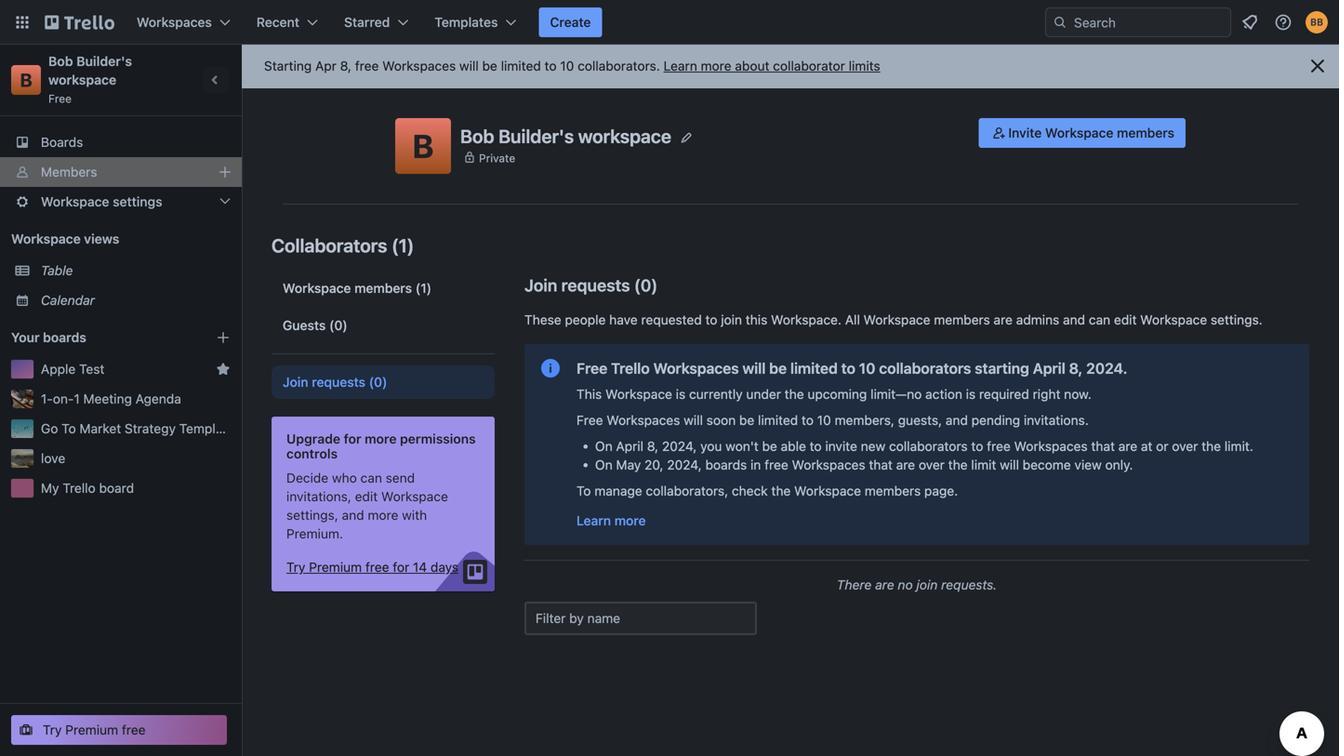Task type: locate. For each thing, give the bounding box(es) containing it.
workspace right b link
[[48, 72, 116, 87]]

join
[[524, 275, 557, 295], [283, 374, 308, 390]]

free down this
[[577, 412, 603, 428]]

check
[[732, 483, 768, 498]]

1 vertical spatial (0)
[[329, 318, 348, 333]]

2 horizontal spatial 8,
[[1069, 359, 1083, 377]]

1 vertical spatial try
[[43, 722, 62, 737]]

b for b button
[[413, 126, 434, 165]]

requests down guests (0)
[[312, 374, 365, 390]]

workspace for bob builder's workspace free
[[48, 72, 116, 87]]

premium for try premium free for 14 days
[[309, 559, 362, 575]]

1 horizontal spatial is
[[966, 386, 976, 402]]

b left private
[[413, 126, 434, 165]]

0 horizontal spatial can
[[360, 470, 382, 485]]

Filter by name text field
[[524, 602, 757, 635]]

0 vertical spatial try
[[286, 559, 305, 575]]

boards down you
[[705, 457, 747, 472]]

love
[[41, 451, 65, 466]]

0 vertical spatial join requests (0)
[[524, 275, 658, 295]]

learn more about collaborator limits link
[[664, 58, 880, 73]]

premium inside try premium free button
[[65, 722, 118, 737]]

premium inside try premium free for 14 days button
[[309, 559, 362, 575]]

1 horizontal spatial edit
[[1114, 312, 1137, 327]]

and
[[1063, 312, 1085, 327], [946, 412, 968, 428], [342, 507, 364, 523]]

1 vertical spatial that
[[869, 457, 893, 472]]

0 vertical spatial learn
[[664, 58, 697, 73]]

upcoming
[[808, 386, 867, 402]]

1 horizontal spatial (0)
[[369, 374, 387, 390]]

workspace inside bob builder's workspace free
[[48, 72, 116, 87]]

april up may
[[616, 438, 644, 454]]

over up the page.
[[919, 457, 945, 472]]

the right under
[[785, 386, 804, 402]]

0 horizontal spatial and
[[342, 507, 364, 523]]

create
[[550, 14, 591, 30]]

become
[[1023, 457, 1071, 472]]

0 vertical spatial join
[[524, 275, 557, 295]]

collaborators inside on april 8, 2024, you won't be able to invite new collaborators to free workspaces that are at or over the limit. on may 20, 2024, boards in free workspaces that are over the limit will become view only.
[[889, 438, 968, 454]]

on left may
[[595, 457, 613, 472]]

learn down primary element
[[664, 58, 697, 73]]

0 horizontal spatial join
[[283, 374, 308, 390]]

be inside on april 8, 2024, you won't be able to invite new collaborators to free workspaces that are at or over the limit. on may 20, 2024, boards in free workspaces that are over the limit will become view only.
[[762, 438, 777, 454]]

primary element
[[0, 0, 1339, 45]]

1 vertical spatial can
[[360, 470, 382, 485]]

limited
[[501, 58, 541, 73], [790, 359, 838, 377], [758, 412, 798, 428]]

10 down the this workspace is currently under the upcoming limit—no action is required right now.
[[817, 412, 831, 428]]

members
[[1117, 125, 1175, 140], [354, 280, 412, 296], [934, 312, 990, 327], [865, 483, 921, 498]]

bob inside bob builder's workspace free
[[48, 53, 73, 69]]

1 horizontal spatial try
[[286, 559, 305, 575]]

and down action
[[946, 412, 968, 428]]

0 horizontal spatial (1)
[[392, 234, 414, 256]]

workspace.
[[771, 312, 842, 327]]

(1) up the guests (0) link
[[415, 280, 432, 296]]

8, inside on april 8, 2024, you won't be able to invite new collaborators to free workspaces that are at or over the limit. on may 20, 2024, boards in free workspaces that are over the limit will become view only.
[[647, 438, 659, 454]]

are left at
[[1118, 438, 1137, 454]]

0 notifications image
[[1239, 11, 1261, 33]]

try
[[286, 559, 305, 575], [43, 722, 62, 737]]

is right action
[[966, 386, 976, 402]]

1 horizontal spatial b
[[413, 126, 434, 165]]

8, up 20,
[[647, 438, 659, 454]]

starting
[[975, 359, 1029, 377]]

1 vertical spatial bob
[[460, 125, 494, 147]]

can inside upgrade for more permissions controls decide who can send invitations, edit workspace settings, and more with premium.
[[360, 470, 382, 485]]

builder's for bob builder's workspace free
[[76, 53, 132, 69]]

b link
[[11, 65, 41, 95]]

1 on from the top
[[595, 438, 613, 454]]

0 horizontal spatial workspace
[[48, 72, 116, 87]]

collaborators.
[[578, 58, 660, 73]]

workspace right "invite"
[[1045, 125, 1114, 140]]

boards up apple
[[43, 330, 86, 345]]

to up limit
[[971, 438, 983, 454]]

try premium free for 14 days
[[286, 559, 459, 575]]

go
[[41, 421, 58, 436]]

1 horizontal spatial trello
[[611, 359, 650, 377]]

2 horizontal spatial and
[[1063, 312, 1085, 327]]

1 vertical spatial requests
[[312, 374, 365, 390]]

workspace left settings.
[[1140, 312, 1207, 327]]

premium
[[309, 559, 362, 575], [65, 722, 118, 737]]

0 vertical spatial builder's
[[76, 53, 132, 69]]

open information menu image
[[1274, 13, 1293, 32]]

1 vertical spatial to
[[577, 483, 591, 498]]

limited down under
[[758, 412, 798, 428]]

required
[[979, 386, 1029, 402]]

(0) right guests
[[329, 318, 348, 333]]

1 vertical spatial edit
[[355, 489, 378, 504]]

market
[[79, 421, 121, 436]]

workspaces up currently
[[653, 359, 739, 377]]

1 vertical spatial on
[[595, 457, 613, 472]]

learn more link
[[577, 513, 646, 528]]

0 horizontal spatial over
[[919, 457, 945, 472]]

0 horizontal spatial trello
[[63, 480, 96, 496]]

join requests (0) link
[[272, 365, 495, 399]]

b inside button
[[413, 126, 434, 165]]

starting apr 8, free workspaces will be limited to 10 collaborators. learn more about collaborator limits
[[264, 58, 880, 73]]

0 horizontal spatial 8,
[[340, 58, 352, 73]]

and right admins
[[1063, 312, 1085, 327]]

april
[[1033, 359, 1065, 377], [616, 438, 644, 454]]

join up 'these'
[[524, 275, 557, 295]]

1 horizontal spatial can
[[1089, 312, 1111, 327]]

0 vertical spatial workspace
[[48, 72, 116, 87]]

0 vertical spatial can
[[1089, 312, 1111, 327]]

for
[[344, 431, 361, 446], [393, 559, 409, 575]]

edit inside upgrade for more permissions controls decide who can send invitations, edit workspace settings, and more with premium.
[[355, 489, 378, 504]]

0 vertical spatial premium
[[309, 559, 362, 575]]

1 horizontal spatial premium
[[309, 559, 362, 575]]

try for try premium free for 14 days
[[286, 559, 305, 575]]

2 horizontal spatial 10
[[859, 359, 876, 377]]

settings,
[[286, 507, 338, 523]]

that down new
[[869, 457, 893, 472]]

can up 2024.
[[1089, 312, 1111, 327]]

0 vertical spatial and
[[1063, 312, 1085, 327]]

and down who
[[342, 507, 364, 523]]

be left able
[[762, 438, 777, 454]]

8, up now.
[[1069, 359, 1083, 377]]

2024, up 20,
[[662, 438, 697, 454]]

2 vertical spatial free
[[577, 412, 603, 428]]

20,
[[645, 457, 664, 472]]

0 vertical spatial 8,
[[340, 58, 352, 73]]

1-on-1 meeting agenda link
[[41, 390, 231, 408]]

members
[[41, 164, 97, 179]]

is left currently
[[676, 386, 686, 402]]

and inside upgrade for more permissions controls decide who can send invitations, edit workspace settings, and more with premium.
[[342, 507, 364, 523]]

1 vertical spatial b
[[413, 126, 434, 165]]

to
[[545, 58, 557, 73], [705, 312, 717, 327], [841, 359, 855, 377], [802, 412, 814, 428], [810, 438, 822, 454], [971, 438, 983, 454]]

1 horizontal spatial requests
[[561, 275, 630, 295]]

0 vertical spatial b
[[20, 69, 32, 91]]

0 horizontal spatial april
[[616, 438, 644, 454]]

more
[[701, 58, 731, 73], [365, 431, 397, 446], [368, 507, 398, 523], [614, 513, 646, 528]]

collaborators
[[272, 234, 387, 256]]

controls
[[286, 446, 338, 461]]

guests (0) link
[[272, 309, 495, 342]]

0 vertical spatial trello
[[611, 359, 650, 377]]

0 horizontal spatial requests
[[312, 374, 365, 390]]

0 vertical spatial collaborators
[[879, 359, 971, 377]]

(1) up workspace members (1) link
[[392, 234, 414, 256]]

that
[[1091, 438, 1115, 454], [869, 457, 893, 472]]

will right limit
[[1000, 457, 1019, 472]]

on
[[595, 438, 613, 454], [595, 457, 613, 472]]

will inside on april 8, 2024, you won't be able to invite new collaborators to free workspaces that are at or over the limit. on may 20, 2024, boards in free workspaces that are over the limit will become view only.
[[1000, 457, 1019, 472]]

0 vertical spatial free
[[48, 92, 72, 105]]

1 horizontal spatial bob
[[460, 125, 494, 147]]

for right the upgrade
[[344, 431, 361, 446]]

meeting
[[83, 391, 132, 406]]

your boards with 5 items element
[[11, 326, 188, 349]]

may
[[616, 457, 641, 472]]

b left bob builder's workspace free
[[20, 69, 32, 91]]

members link
[[0, 157, 242, 187]]

workspaces down 'invite'
[[792, 457, 865, 472]]

agenda
[[136, 391, 181, 406]]

on up manage
[[595, 438, 613, 454]]

join requests (0) up 'people'
[[524, 275, 658, 295]]

builder's
[[76, 53, 132, 69], [498, 125, 574, 147]]

1 vertical spatial join requests (0)
[[283, 374, 387, 390]]

0 horizontal spatial b
[[20, 69, 32, 91]]

or
[[1156, 438, 1169, 454]]

add board image
[[216, 330, 231, 345]]

settings
[[113, 194, 162, 209]]

0 horizontal spatial join requests (0)
[[283, 374, 387, 390]]

sm image
[[990, 124, 1008, 142]]

for left '14'
[[393, 559, 409, 575]]

1 vertical spatial workspace
[[578, 125, 671, 147]]

workspace right this
[[605, 386, 672, 402]]

builder's inside bob builder's workspace free
[[76, 53, 132, 69]]

limited down 'templates' popup button
[[501, 58, 541, 73]]

0 vertical spatial boards
[[43, 330, 86, 345]]

and for upgrade for more permissions controls decide who can send invitations, edit workspace settings, and more with premium.
[[342, 507, 364, 523]]

1 horizontal spatial 8,
[[647, 438, 659, 454]]

free for free trello workspaces will be limited to 10 collaborators starting april 8, 2024.
[[577, 359, 607, 377]]

builder's up private
[[498, 125, 574, 147]]

1 vertical spatial (1)
[[415, 280, 432, 296]]

over right "or"
[[1172, 438, 1198, 454]]

1 horizontal spatial workspace
[[578, 125, 671, 147]]

workspace down members on the top left of the page
[[41, 194, 109, 209]]

(0) down the guests (0) link
[[369, 374, 387, 390]]

learn down manage
[[577, 513, 611, 528]]

free right b link
[[48, 92, 72, 105]]

1 horizontal spatial for
[[393, 559, 409, 575]]

that up view
[[1091, 438, 1115, 454]]

workspaces down starred dropdown button
[[382, 58, 456, 73]]

workspace up with
[[381, 489, 448, 504]]

workspace up table
[[11, 231, 81, 246]]

collaborators down "guests,"
[[889, 438, 968, 454]]

1
[[74, 391, 80, 406]]

invite workspace members
[[1008, 125, 1175, 140]]

guests (0)
[[283, 318, 348, 333]]

collaborators
[[879, 359, 971, 377], [889, 438, 968, 454]]

admins
[[1016, 312, 1059, 327]]

recent button
[[245, 7, 329, 37]]

builder's for bob builder's workspace
[[498, 125, 574, 147]]

0 horizontal spatial edit
[[355, 489, 378, 504]]

these
[[524, 312, 561, 327]]

1 vertical spatial limited
[[790, 359, 838, 377]]

0 horizontal spatial try
[[43, 722, 62, 737]]

1 horizontal spatial builder's
[[498, 125, 574, 147]]

join requests (0) down guests (0)
[[283, 374, 387, 390]]

apple test
[[41, 361, 104, 377]]

try for try premium free
[[43, 722, 62, 737]]

are
[[994, 312, 1013, 327], [1118, 438, 1137, 454], [896, 457, 915, 472], [875, 577, 894, 592]]

0 horizontal spatial for
[[344, 431, 361, 446]]

only.
[[1105, 457, 1133, 472]]

(1)
[[392, 234, 414, 256], [415, 280, 432, 296]]

0 horizontal spatial to
[[62, 421, 76, 436]]

0 horizontal spatial learn
[[577, 513, 611, 528]]

go to market strategy template
[[41, 421, 234, 436]]

8, for on april 8, 2024, you won't be able to invite new collaborators to free workspaces that are at or over the limit. on may 20, 2024, boards in free workspaces that are over the limit will become view only.
[[647, 438, 659, 454]]

are left no
[[875, 577, 894, 592]]

1 vertical spatial free
[[577, 359, 607, 377]]

workspaces up workspace navigation collapse icon
[[137, 14, 212, 30]]

0 vertical spatial on
[[595, 438, 613, 454]]

april up right
[[1033, 359, 1065, 377]]

0 vertical spatial edit
[[1114, 312, 1137, 327]]

search image
[[1053, 15, 1068, 30]]

can right who
[[360, 470, 382, 485]]

join left this
[[721, 312, 742, 327]]

bob builder (bobbuilder40) image
[[1306, 11, 1328, 33]]

workspace up guests (0)
[[283, 280, 351, 296]]

1 vertical spatial and
[[946, 412, 968, 428]]

1 vertical spatial premium
[[65, 722, 118, 737]]

8,
[[340, 58, 352, 73], [1069, 359, 1083, 377], [647, 438, 659, 454]]

and for these people have requested to join this workspace. all workspace members are admins and can edit workspace settings.
[[1063, 312, 1085, 327]]

limited up the this workspace is currently under the upcoming limit—no action is required right now.
[[790, 359, 838, 377]]

workspaces up 20,
[[607, 412, 680, 428]]

builder's down back to home image
[[76, 53, 132, 69]]

2 on from the top
[[595, 457, 613, 472]]

will left soon
[[684, 412, 703, 428]]

for inside upgrade for more permissions controls decide who can send invitations, edit workspace settings, and more with premium.
[[344, 431, 361, 446]]

1 vertical spatial 10
[[859, 359, 876, 377]]

0 horizontal spatial boards
[[43, 330, 86, 345]]

0 vertical spatial (0)
[[634, 275, 658, 295]]

trello inside "my trello board" link
[[63, 480, 96, 496]]

0 horizontal spatial is
[[676, 386, 686, 402]]

free trello workspaces will be limited to 10 collaborators starting april 8, 2024.
[[577, 359, 1127, 377]]

trello down have
[[611, 359, 650, 377]]

board
[[99, 480, 134, 496]]

1 horizontal spatial over
[[1172, 438, 1198, 454]]

to right go
[[62, 421, 76, 436]]

bob builder's workspace free
[[48, 53, 135, 105]]

1 vertical spatial trello
[[63, 480, 96, 496]]

8, right apr
[[340, 58, 352, 73]]

2 vertical spatial 10
[[817, 412, 831, 428]]

send
[[386, 470, 415, 485]]

workspace inside button
[[1045, 125, 1114, 140]]

join down guests
[[283, 374, 308, 390]]

soon
[[707, 412, 736, 428]]

edit down who
[[355, 489, 378, 504]]

1 horizontal spatial that
[[1091, 438, 1115, 454]]

0 horizontal spatial bob
[[48, 53, 73, 69]]

to up able
[[802, 412, 814, 428]]

workspace right the all
[[864, 312, 930, 327]]

workspaces
[[137, 14, 212, 30], [382, 58, 456, 73], [653, 359, 739, 377], [607, 412, 680, 428], [1014, 438, 1088, 454], [792, 457, 865, 472]]

0 vertical spatial for
[[344, 431, 361, 446]]

be right soon
[[739, 412, 754, 428]]

calendar link
[[41, 291, 231, 310]]

to left manage
[[577, 483, 591, 498]]

0 horizontal spatial premium
[[65, 722, 118, 737]]

10 up limit—no
[[859, 359, 876, 377]]

edit up 2024.
[[1114, 312, 1137, 327]]

(0) up have
[[634, 275, 658, 295]]

bob up private
[[460, 125, 494, 147]]

the right check
[[771, 483, 791, 498]]

workspace inside popup button
[[41, 194, 109, 209]]

bob builder's workspace
[[460, 125, 671, 147]]

have
[[609, 312, 638, 327]]

premium for try premium free
[[65, 722, 118, 737]]

over
[[1172, 438, 1198, 454], [919, 457, 945, 472]]

0 horizontal spatial builder's
[[76, 53, 132, 69]]

2024, up the collaborators,
[[667, 457, 702, 472]]

10
[[560, 58, 574, 73], [859, 359, 876, 377], [817, 412, 831, 428]]

there are no join requests.
[[837, 577, 997, 592]]

0 vertical spatial requests
[[561, 275, 630, 295]]

my trello board link
[[41, 479, 231, 498]]

1 vertical spatial boards
[[705, 457, 747, 472]]

starred
[[344, 14, 390, 30]]

free up this
[[577, 359, 607, 377]]

workspace down collaborators. in the top of the page
[[578, 125, 671, 147]]

bob for bob builder's workspace free
[[48, 53, 73, 69]]

0 vertical spatial 2024,
[[662, 438, 697, 454]]

requests up 'people'
[[561, 275, 630, 295]]

bob right b link
[[48, 53, 73, 69]]

1 vertical spatial collaborators
[[889, 438, 968, 454]]

upgrade for more permissions controls decide who can send invitations, edit workspace settings, and more with premium.
[[286, 431, 476, 541]]

0 vertical spatial to
[[62, 421, 76, 436]]

collaborators up action
[[879, 359, 971, 377]]

join right no
[[916, 577, 938, 592]]

(0)
[[634, 275, 658, 295], [329, 318, 348, 333], [369, 374, 387, 390]]



Task type: describe. For each thing, give the bounding box(es) containing it.
members inside button
[[1117, 125, 1175, 140]]

starred button
[[333, 7, 420, 37]]

trello for free
[[611, 359, 650, 377]]

able
[[781, 438, 806, 454]]

no
[[898, 577, 913, 592]]

workspace navigation collapse icon image
[[203, 67, 229, 93]]

requests.
[[941, 577, 997, 592]]

free inside bob builder's workspace free
[[48, 92, 72, 105]]

limit—no
[[871, 386, 922, 402]]

on-
[[53, 391, 74, 406]]

invite
[[1008, 125, 1042, 140]]

who
[[332, 470, 357, 485]]

1 horizontal spatial join
[[916, 577, 938, 592]]

8, for starting apr 8, free workspaces will be limited to 10 collaborators. learn more about collaborator limits
[[340, 58, 352, 73]]

collaborators (1)
[[272, 234, 414, 256]]

workspace down 'invite'
[[794, 483, 861, 498]]

manage
[[594, 483, 642, 498]]

0 vertical spatial (1)
[[392, 234, 414, 256]]

workspace for bob builder's workspace
[[578, 125, 671, 147]]

will down templates
[[459, 58, 479, 73]]

1 horizontal spatial join requests (0)
[[524, 275, 658, 295]]

boards inside 'element'
[[43, 330, 86, 345]]

decide
[[286, 470, 328, 485]]

to right requested
[[705, 312, 717, 327]]

template
[[179, 421, 234, 436]]

Search field
[[1068, 8, 1230, 36]]

trello for my
[[63, 480, 96, 496]]

try premium free button
[[11, 715, 227, 745]]

b for b link
[[20, 69, 32, 91]]

0 vertical spatial 10
[[560, 58, 574, 73]]

limited for workspaces
[[758, 412, 798, 428]]

to down create button on the top left of the page
[[545, 58, 557, 73]]

guests,
[[898, 412, 942, 428]]

1 horizontal spatial to
[[577, 483, 591, 498]]

go to market strategy template link
[[41, 419, 234, 438]]

new
[[861, 438, 886, 454]]

free workspaces will soon be limited to 10 members, guests, and pending invitations.
[[577, 412, 1089, 428]]

0 vertical spatial that
[[1091, 438, 1115, 454]]

free for free workspaces will soon be limited to 10 members, guests, and pending invitations.
[[577, 412, 603, 428]]

settings.
[[1211, 312, 1263, 327]]

learn more
[[577, 513, 646, 528]]

back to home image
[[45, 7, 114, 37]]

the left limit
[[948, 457, 968, 472]]

people
[[565, 312, 606, 327]]

on april 8, 2024, you won't be able to invite new collaborators to free workspaces that are at or over the limit. on may 20, 2024, boards in free workspaces that are over the limit will become view only.
[[595, 438, 1253, 472]]

1 vertical spatial learn
[[577, 513, 611, 528]]

more left with
[[368, 507, 398, 523]]

1 horizontal spatial april
[[1033, 359, 1065, 377]]

limit
[[971, 457, 996, 472]]

try premium free for 14 days button
[[286, 558, 459, 577]]

bob builder's workspace link
[[48, 53, 135, 87]]

1-on-1 meeting agenda
[[41, 391, 181, 406]]

workspace members (1)
[[283, 280, 432, 296]]

upgrade
[[286, 431, 340, 446]]

limits
[[849, 58, 880, 73]]

at
[[1141, 438, 1153, 454]]

there
[[837, 577, 872, 592]]

1 vertical spatial 8,
[[1069, 359, 1083, 377]]

2 vertical spatial (0)
[[369, 374, 387, 390]]

boards link
[[0, 127, 242, 157]]

bob for bob builder's workspace
[[460, 125, 494, 147]]

this
[[746, 312, 768, 327]]

to up upcoming
[[841, 359, 855, 377]]

are left admins
[[994, 312, 1013, 327]]

the left limit.
[[1202, 438, 1221, 454]]

invitations,
[[286, 489, 351, 504]]

love link
[[41, 449, 231, 468]]

currently
[[689, 386, 743, 402]]

1 is from the left
[[676, 386, 686, 402]]

create button
[[539, 7, 602, 37]]

2 is from the left
[[966, 386, 976, 402]]

0 horizontal spatial join
[[721, 312, 742, 327]]

workspaces up become
[[1014, 438, 1088, 454]]

table link
[[41, 261, 231, 280]]

for inside button
[[393, 559, 409, 575]]

page.
[[924, 483, 958, 498]]

invite workspace members button
[[979, 118, 1186, 148]]

now.
[[1064, 386, 1092, 402]]

0 horizontal spatial (0)
[[329, 318, 348, 333]]

test
[[79, 361, 104, 377]]

1 vertical spatial 2024,
[[667, 457, 702, 472]]

limit.
[[1225, 438, 1253, 454]]

views
[[84, 231, 119, 246]]

10 for will
[[817, 412, 831, 428]]

requested
[[641, 312, 702, 327]]

under
[[746, 386, 781, 402]]

collaborator
[[773, 58, 845, 73]]

these people have requested to join this workspace. all workspace members are admins and can edit workspace settings.
[[524, 312, 1263, 327]]

workspace inside upgrade for more permissions controls decide who can send invitations, edit workspace settings, and more with premium.
[[381, 489, 448, 504]]

workspaces inside workspaces popup button
[[137, 14, 212, 30]]

10 for workspaces
[[859, 359, 876, 377]]

to manage collaborators, check the workspace members page.
[[577, 483, 958, 498]]

your
[[11, 330, 40, 345]]

private
[[479, 151, 515, 164]]

1-
[[41, 391, 53, 406]]

templates button
[[423, 7, 528, 37]]

starting
[[264, 58, 312, 73]]

0 vertical spatial over
[[1172, 438, 1198, 454]]

limited for trello
[[790, 359, 838, 377]]

this workspace is currently under the upcoming limit—no action is required right now.
[[577, 386, 1092, 402]]

pending
[[972, 412, 1020, 428]]

you
[[700, 438, 722, 454]]

days
[[431, 559, 459, 575]]

my trello board
[[41, 480, 134, 496]]

members,
[[835, 412, 895, 428]]

1 vertical spatial join
[[283, 374, 308, 390]]

14
[[413, 559, 427, 575]]

calendar
[[41, 292, 95, 308]]

0 vertical spatial limited
[[501, 58, 541, 73]]

starred icon image
[[216, 362, 231, 377]]

more up send
[[365, 431, 397, 446]]

boards inside on april 8, 2024, you won't be able to invite new collaborators to free workspaces that are at or over the limit. on may 20, 2024, boards in free workspaces that are over the limit will become view only.
[[705, 457, 747, 472]]

1 horizontal spatial learn
[[664, 58, 697, 73]]

invitations.
[[1024, 412, 1089, 428]]

won't
[[726, 438, 759, 454]]

to right able
[[810, 438, 822, 454]]

recent
[[257, 14, 299, 30]]

more left about
[[701, 58, 731, 73]]

be down 'templates' popup button
[[482, 58, 497, 73]]

more down manage
[[614, 513, 646, 528]]

workspace views
[[11, 231, 119, 246]]

permissions
[[400, 431, 476, 446]]

about
[[735, 58, 770, 73]]

will up under
[[743, 359, 766, 377]]

2 horizontal spatial (0)
[[634, 275, 658, 295]]

workspace members (1) link
[[272, 272, 495, 305]]

be up under
[[769, 359, 787, 377]]

apple
[[41, 361, 76, 377]]

are down "guests,"
[[896, 457, 915, 472]]

b button
[[395, 118, 451, 174]]

april inside on april 8, 2024, you won't be able to invite new collaborators to free workspaces that are at or over the limit. on may 20, 2024, boards in free workspaces that are over the limit will become view only.
[[616, 438, 644, 454]]



Task type: vqa. For each thing, say whether or not it's contained in the screenshot.
now.
yes



